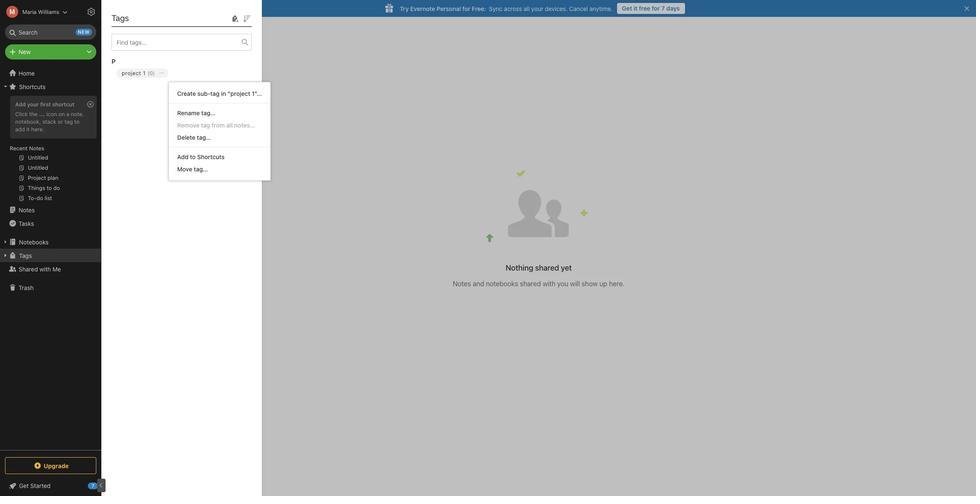 Task type: vqa. For each thing, say whether or not it's contained in the screenshot.
tree
yes



Task type: locate. For each thing, give the bounding box(es) containing it.
1 horizontal spatial here.
[[609, 280, 625, 287]]

delete tag… link
[[169, 131, 270, 144]]

0 horizontal spatial to
[[74, 118, 79, 125]]

new search field
[[11, 24, 92, 40]]

tags down the notebooks
[[19, 252, 32, 259]]

0 horizontal spatial with
[[39, 265, 51, 273]]

Account field
[[0, 3, 68, 20]]

2 for from the left
[[462, 5, 470, 12]]

2 vertical spatial tag…
[[194, 166, 208, 173]]

0 vertical spatial notes
[[29, 145, 44, 152]]

add to shortcuts link
[[169, 151, 270, 163]]

1 for from the left
[[652, 5, 660, 12]]

shared with me
[[114, 29, 172, 38], [19, 265, 61, 273]]

and
[[473, 280, 484, 287]]

add your first shortcut
[[15, 101, 74, 108]]

for left free:
[[462, 5, 470, 12]]

tags right settings image
[[112, 13, 129, 23]]

first
[[40, 101, 51, 108]]

0
[[150, 70, 153, 76]]

shortcuts up move tag… link
[[197, 153, 225, 161]]

1 vertical spatial shared with me
[[19, 265, 61, 273]]

sub-
[[197, 90, 210, 97]]

notes inside shared with me "element"
[[453, 280, 471, 287]]

get inside help and learning task checklist field
[[19, 482, 29, 490]]

here. down notebook,
[[31, 126, 44, 133]]

1 vertical spatial your
[[27, 101, 39, 108]]

home link
[[0, 66, 101, 80]]

1 horizontal spatial it
[[634, 5, 637, 12]]

tag
[[210, 90, 219, 97], [64, 118, 73, 125], [201, 122, 210, 129]]

tag… down remove tag from all notes… at the top left
[[197, 134, 211, 141]]

shared with me inside shared with me "element"
[[114, 29, 172, 38]]

with left you
[[543, 280, 555, 287]]

tag left in
[[210, 90, 219, 97]]

1 horizontal spatial to
[[190, 153, 196, 161]]

here.
[[31, 126, 44, 133], [609, 280, 625, 287]]

7 left days
[[661, 5, 665, 12]]

0 vertical spatial shared with me
[[114, 29, 172, 38]]

7 left click to collapse image
[[92, 483, 94, 489]]

it
[[634, 5, 637, 12], [26, 126, 30, 133]]

project 1 ( 0 )
[[122, 70, 155, 76]]

upgrade button
[[5, 457, 96, 474]]

shared with me down tags button
[[19, 265, 61, 273]]

1 vertical spatial here.
[[609, 280, 625, 287]]

0 horizontal spatial shared with me
[[19, 265, 61, 273]]

0 vertical spatial add
[[15, 101, 26, 108]]

shortcuts
[[19, 83, 46, 90], [197, 153, 225, 161]]

0 vertical spatial get
[[622, 5, 632, 12]]

1 horizontal spatial 7
[[661, 5, 665, 12]]

try evernote personal for free: sync across all your devices. cancel anytime.
[[400, 5, 613, 12]]

0 horizontal spatial me
[[52, 265, 61, 273]]

shared down nothing shared yet
[[520, 280, 541, 287]]

shared inside "element"
[[114, 29, 140, 38]]

rename tag…
[[177, 109, 215, 117]]

click
[[15, 111, 28, 117]]

shared
[[114, 29, 140, 38], [19, 265, 38, 273]]

add for add to shortcuts
[[177, 153, 188, 161]]

1 vertical spatial shared
[[520, 280, 541, 287]]

0 horizontal spatial for
[[462, 5, 470, 12]]

shared up 'p'
[[114, 29, 140, 38]]

your
[[531, 5, 543, 12], [27, 101, 39, 108]]

shared with me inside shared with me link
[[19, 265, 61, 273]]

0 vertical spatial here.
[[31, 126, 44, 133]]

0 vertical spatial tag…
[[201, 109, 215, 117]]

with
[[142, 29, 158, 38], [39, 265, 51, 273], [543, 280, 555, 287]]

1 vertical spatial 7
[[92, 483, 94, 489]]

tag… for move tag…
[[194, 166, 208, 173]]

maria
[[22, 8, 37, 15]]

0 horizontal spatial your
[[27, 101, 39, 108]]

1 vertical spatial tag…
[[197, 134, 211, 141]]

1 vertical spatial shared
[[19, 265, 38, 273]]

0 vertical spatial to
[[74, 118, 79, 125]]

add inside dropdown list menu
[[177, 153, 188, 161]]

"project
[[228, 90, 250, 97]]

free
[[639, 5, 650, 12]]

7 inside help and learning task checklist field
[[92, 483, 94, 489]]

notes
[[29, 145, 44, 152], [19, 206, 35, 214], [453, 280, 471, 287]]

group
[[0, 93, 101, 207]]

0 vertical spatial all
[[524, 5, 530, 12]]

...
[[39, 111, 45, 117]]

0 vertical spatial it
[[634, 5, 637, 12]]

add up click in the top left of the page
[[15, 101, 26, 108]]

to inside icon on a note, notebook, stack or tag to add it here.
[[74, 118, 79, 125]]

0 vertical spatial shortcuts
[[19, 83, 46, 90]]

your left devices.
[[531, 5, 543, 12]]

1 horizontal spatial shared with me
[[114, 29, 172, 38]]

me inside "element"
[[160, 29, 172, 38]]

2 horizontal spatial with
[[543, 280, 555, 287]]

0 horizontal spatial here.
[[31, 126, 44, 133]]

1 horizontal spatial all
[[524, 5, 530, 12]]

all
[[524, 5, 530, 12], [226, 122, 233, 129]]

tasks
[[19, 220, 34, 227]]

try
[[400, 5, 409, 12]]

new
[[19, 48, 31, 55]]

1 vertical spatial notes
[[19, 206, 35, 214]]

1 horizontal spatial with
[[142, 29, 158, 38]]

7 inside get it free for 7 days button
[[661, 5, 665, 12]]

me down tags button
[[52, 265, 61, 273]]

click the ...
[[15, 111, 45, 117]]

shared up "notes and notebooks shared with you will show up here." on the bottom
[[535, 263, 559, 272]]

2 vertical spatial notes
[[453, 280, 471, 287]]

notebooks
[[19, 238, 49, 246]]

tag… up remove tag from all notes… at the top left
[[201, 109, 215, 117]]

0 vertical spatial shared
[[114, 29, 140, 38]]

1 vertical spatial me
[[52, 265, 61, 273]]

notes right recent
[[29, 145, 44, 152]]

with down tags button
[[39, 265, 51, 273]]

shared up the "trash"
[[19, 265, 38, 273]]

icon on a note, notebook, stack or tag to add it here.
[[15, 111, 84, 133]]

upgrade
[[44, 462, 69, 469]]

your up the at the left of page
[[27, 101, 39, 108]]

create sub-tag in "project 1"…
[[177, 90, 262, 97]]

add
[[15, 126, 25, 133]]

sort options image
[[242, 13, 252, 23]]

sync
[[489, 5, 502, 12]]

days
[[666, 5, 680, 12]]

remove tag from all notes…
[[177, 122, 255, 129]]

shared with me up the 1
[[114, 29, 172, 38]]

trash link
[[0, 281, 101, 294]]

0 horizontal spatial 7
[[92, 483, 94, 489]]

tag left the from
[[201, 122, 210, 129]]

yet
[[561, 263, 572, 272]]

notes for notes and notebooks shared with you will show up here.
[[453, 280, 471, 287]]

tag down a
[[64, 118, 73, 125]]

0 vertical spatial shared
[[535, 263, 559, 272]]

tree
[[0, 66, 101, 450]]

0 horizontal spatial add
[[15, 101, 26, 108]]

1 horizontal spatial get
[[622, 5, 632, 12]]

1 vertical spatial shortcuts
[[197, 153, 225, 161]]

with up 0
[[142, 29, 158, 38]]

for right free
[[652, 5, 660, 12]]

create new tag image
[[230, 13, 240, 23]]

get inside button
[[622, 5, 632, 12]]

get for get started
[[19, 482, 29, 490]]

notebooks
[[486, 280, 518, 287]]

tree containing home
[[0, 66, 101, 450]]

(
[[148, 70, 150, 76]]

new button
[[5, 44, 96, 60]]

add up move
[[177, 153, 188, 161]]

in
[[221, 90, 226, 97]]

me up tag actions field
[[160, 29, 172, 38]]

)
[[153, 70, 155, 76]]

1 horizontal spatial shortcuts
[[197, 153, 225, 161]]

1 horizontal spatial for
[[652, 5, 660, 12]]

across
[[504, 5, 522, 12]]

here. right "up"
[[609, 280, 625, 287]]

0 vertical spatial 7
[[661, 5, 665, 12]]

tag…
[[201, 109, 215, 117], [197, 134, 211, 141], [194, 166, 208, 173]]

all right the across
[[524, 5, 530, 12]]

tag… down add to shortcuts
[[194, 166, 208, 173]]

Search text field
[[11, 24, 90, 40]]

get left started
[[19, 482, 29, 490]]

shared
[[535, 263, 559, 272], [520, 280, 541, 287]]

move tag… link
[[169, 163, 270, 175]]

1 horizontal spatial add
[[177, 153, 188, 161]]

1 vertical spatial to
[[190, 153, 196, 161]]

0 horizontal spatial get
[[19, 482, 29, 490]]

tags
[[112, 13, 129, 23], [19, 252, 32, 259]]

Find tags… text field
[[112, 37, 242, 48]]

0 horizontal spatial all
[[226, 122, 233, 129]]

1 horizontal spatial me
[[160, 29, 172, 38]]

1 vertical spatial it
[[26, 126, 30, 133]]

0 horizontal spatial tag
[[64, 118, 73, 125]]

create sub-tag in "project 1"… link
[[169, 87, 270, 100]]

1 vertical spatial all
[[226, 122, 233, 129]]

dropdown list menu
[[169, 87, 270, 175]]

all right the from
[[226, 122, 233, 129]]

it down notebook,
[[26, 126, 30, 133]]

0 horizontal spatial it
[[26, 126, 30, 133]]

get it free for 7 days button
[[617, 3, 685, 14]]

to down the note,
[[74, 118, 79, 125]]

1 vertical spatial with
[[39, 265, 51, 273]]

will
[[570, 280, 580, 287]]

Sort field
[[242, 13, 252, 23]]

notes for notes
[[19, 206, 35, 214]]

shortcuts down home
[[19, 83, 46, 90]]

anytime.
[[590, 5, 613, 12]]

create
[[177, 90, 196, 97]]

7
[[661, 5, 665, 12], [92, 483, 94, 489]]

to up move tag… at the left top
[[190, 153, 196, 161]]

1 horizontal spatial tag
[[201, 122, 210, 129]]

0 vertical spatial me
[[160, 29, 172, 38]]

2 horizontal spatial tag
[[210, 90, 219, 97]]

0 horizontal spatial tags
[[19, 252, 32, 259]]

2 vertical spatial with
[[543, 280, 555, 287]]

delete tag…
[[177, 134, 211, 141]]

trash
[[19, 284, 34, 291]]

1 vertical spatial tags
[[19, 252, 32, 259]]

for inside button
[[652, 5, 660, 12]]

tag… for delete tag…
[[197, 134, 211, 141]]

1 horizontal spatial shared
[[114, 29, 140, 38]]

notes up "tasks"
[[19, 206, 35, 214]]

1 vertical spatial add
[[177, 153, 188, 161]]

for
[[652, 5, 660, 12], [462, 5, 470, 12]]

notes…
[[234, 122, 255, 129]]

1 horizontal spatial tags
[[112, 13, 129, 23]]

rename
[[177, 109, 200, 117]]

notebooks link
[[0, 235, 101, 249]]

get
[[622, 5, 632, 12], [19, 482, 29, 490]]

it left free
[[634, 5, 637, 12]]

0 vertical spatial your
[[531, 5, 543, 12]]

from
[[212, 122, 225, 129]]

1 vertical spatial get
[[19, 482, 29, 490]]

get left free
[[622, 5, 632, 12]]

0 horizontal spatial shortcuts
[[19, 83, 46, 90]]

remove
[[177, 122, 200, 129]]

notes left and at the bottom left of page
[[453, 280, 471, 287]]



Task type: describe. For each thing, give the bounding box(es) containing it.
shortcut
[[52, 101, 74, 108]]

icon
[[46, 111, 57, 117]]

your inside "group"
[[27, 101, 39, 108]]

add to shortcuts
[[177, 153, 225, 161]]

to inside dropdown list menu
[[190, 153, 196, 161]]

expand tags image
[[2, 252, 9, 259]]

shortcuts button
[[0, 80, 101, 93]]

you
[[557, 280, 568, 287]]

up
[[600, 280, 607, 287]]

0 vertical spatial with
[[142, 29, 158, 38]]

it inside get it free for 7 days button
[[634, 5, 637, 12]]

get started
[[19, 482, 51, 490]]

group containing add your first shortcut
[[0, 93, 101, 207]]

recent notes
[[10, 145, 44, 152]]

on
[[58, 111, 65, 117]]

started
[[30, 482, 51, 490]]

all inside 'link'
[[226, 122, 233, 129]]

free:
[[472, 5, 486, 12]]

get for get it free for 7 days
[[622, 5, 632, 12]]

the
[[29, 111, 38, 117]]

devices.
[[545, 5, 568, 12]]

rename tag… link
[[169, 107, 270, 119]]

here. inside shared with me "element"
[[609, 280, 625, 287]]

personal
[[437, 5, 461, 12]]

delete
[[177, 134, 195, 141]]

Help and Learning task checklist field
[[0, 479, 101, 493]]

click to collapse image
[[98, 481, 105, 491]]

p
[[112, 57, 116, 65]]

Tag actions field
[[155, 68, 168, 78]]

p row group
[[112, 51, 258, 91]]

get it free for 7 days
[[622, 5, 680, 12]]

note,
[[71, 111, 84, 117]]

recent
[[10, 145, 28, 152]]

1 horizontal spatial your
[[531, 5, 543, 12]]

nothing shared yet
[[506, 263, 572, 272]]

0 horizontal spatial shared
[[19, 265, 38, 273]]

move
[[177, 166, 192, 173]]

evernote
[[410, 5, 435, 12]]

tag… for rename tag…
[[201, 109, 215, 117]]

shared with me link
[[0, 262, 101, 276]]

a
[[66, 111, 69, 117]]

williams
[[38, 8, 59, 15]]

1"…
[[252, 90, 262, 97]]

tag inside 'link'
[[201, 122, 210, 129]]

stack
[[42, 118, 56, 125]]

notes and notebooks shared with you will show up here.
[[453, 280, 625, 287]]

home
[[19, 69, 35, 77]]

project
[[122, 70, 141, 76]]

for for 7
[[652, 5, 660, 12]]

maria williams
[[22, 8, 59, 15]]

tasks button
[[0, 217, 101, 230]]

shared with me element
[[101, 17, 976, 496]]

tag inside icon on a note, notebook, stack or tag to add it here.
[[64, 118, 73, 125]]

here. inside icon on a note, notebook, stack or tag to add it here.
[[31, 126, 44, 133]]

cancel
[[569, 5, 588, 12]]

notebook,
[[15, 118, 41, 125]]

move tag…
[[177, 166, 208, 173]]

show
[[582, 280, 598, 287]]

expand notebooks image
[[2, 239, 9, 245]]

tags button
[[0, 249, 101, 262]]

1
[[143, 70, 146, 76]]

notes link
[[0, 203, 101, 217]]

remove tag from all notes… link
[[169, 119, 270, 131]]

0 vertical spatial tags
[[112, 13, 129, 23]]

shortcuts inside dropdown list menu
[[197, 153, 225, 161]]

shortcuts inside button
[[19, 83, 46, 90]]

settings image
[[86, 7, 96, 17]]

nothing
[[506, 263, 533, 272]]

new
[[78, 29, 90, 35]]

it inside icon on a note, notebook, stack or tag to add it here.
[[26, 126, 30, 133]]

project 1 row
[[112, 67, 258, 91]]

for for free:
[[462, 5, 470, 12]]

tags inside button
[[19, 252, 32, 259]]

add for add your first shortcut
[[15, 101, 26, 108]]

or
[[58, 118, 63, 125]]



